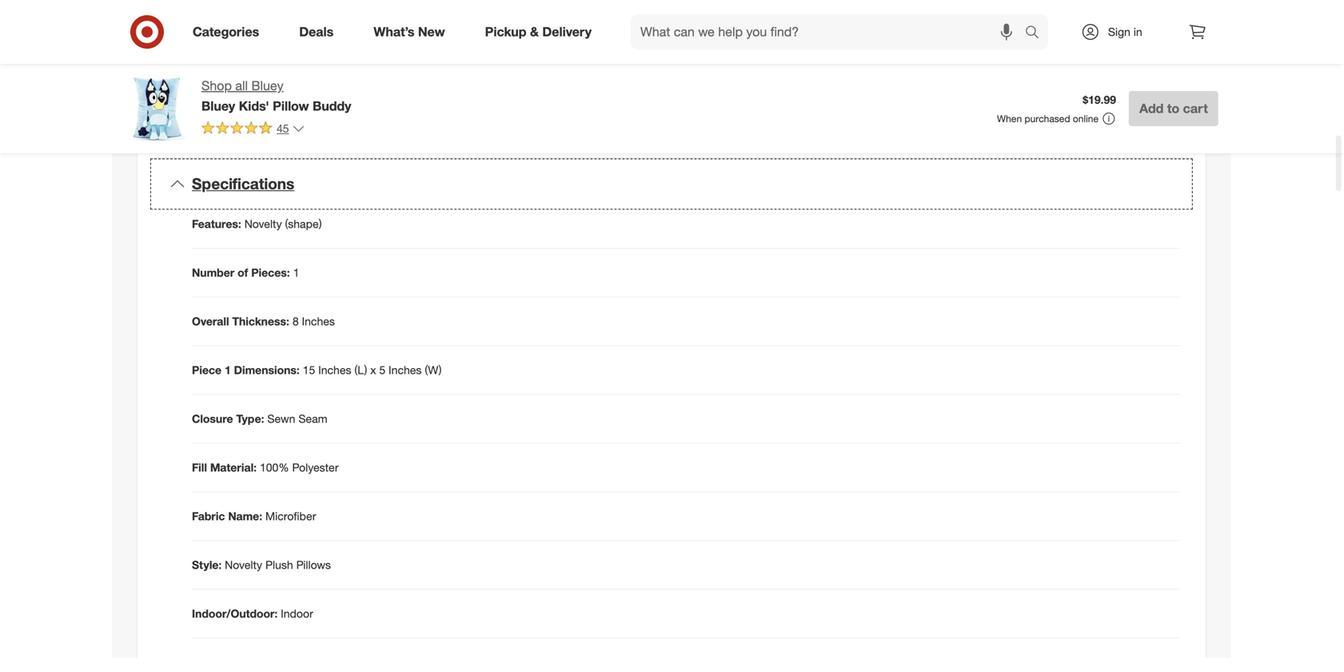 Task type: vqa. For each thing, say whether or not it's contained in the screenshot.


Task type: describe. For each thing, give the bounding box(es) containing it.
measures 20" long by 14" wide
[[208, 40, 364, 54]]

polyester
[[292, 461, 339, 475]]

there.
[[1134, 0, 1162, 3]]

online
[[1073, 113, 1099, 125]]

indoor/outdoor:
[[192, 607, 278, 621]]

thickness:
[[232, 315, 289, 329]]

shop all bluey bluey kids' pillow buddy
[[202, 78, 351, 114]]

what's new link
[[360, 14, 465, 50]]

when
[[997, 113, 1022, 125]]

fabric
[[192, 510, 225, 524]]

lay
[[208, 85, 226, 99]]

sign in link
[[1068, 14, 1168, 50]]

$19.99
[[1083, 93, 1117, 107]]

45 link
[[202, 121, 305, 139]]

seam
[[299, 412, 328, 426]]

buddy inside this adorable pillow buddy would make a great companion to any young bluey fan out there. this bluey pillow is soft and unbelievably cuddly. this pillow would look great on any bed in the house. this pillow is part of the larger bluey bedding collection here at target. this item measures 20 inches long by 14 inches wide. it is spot clean only and it is lay flat to dry. this pillow consists of 100% polyester.
[[802, 0, 833, 3]]

out
[[1115, 0, 1131, 3]]

polyester
[[240, 108, 287, 122]]

closure
[[192, 412, 233, 426]]

new
[[418, 24, 445, 40]]

this adorable pillow buddy would make a great companion to any young bluey fan out there. this bluey pillow is soft and unbelievably cuddly. this pillow would look great on any bed in the house. this pillow is part of the larger bluey bedding collection here at target. this item measures 20 inches long by 14 inches wide. it is spot clean only and it is lay flat to dry. this pillow consists of 100% polyester.
[[699, 0, 1174, 67]]

search button
[[1018, 14, 1056, 53]]

lay
[[1065, 37, 1079, 51]]

search
[[1018, 26, 1056, 41]]

1 vertical spatial would
[[1001, 5, 1031, 19]]

0 horizontal spatial by
[[305, 40, 317, 54]]

piece 1 dimensions: 15 inches (l) x 5 inches (w)
[[192, 363, 442, 377]]

specifications button
[[150, 159, 1193, 210]]

spot
[[944, 37, 966, 51]]

0 vertical spatial of
[[826, 21, 835, 35]]

lay flat to dry
[[208, 85, 277, 99]]

bluey up kids'
[[252, 78, 284, 94]]

pillow inside shop all bluey bluey kids' pillow buddy
[[273, 98, 309, 114]]

0 vertical spatial and
[[819, 5, 838, 19]]

pickup & delivery
[[485, 24, 592, 40]]

pillows
[[296, 559, 331, 573]]

novelty for (shape)
[[244, 217, 282, 231]]

it
[[923, 37, 929, 51]]

(shape)
[[285, 217, 322, 231]]

categories
[[193, 24, 259, 40]]

delivery
[[543, 24, 592, 40]]

100% polyester
[[208, 108, 287, 122]]

it
[[1045, 37, 1051, 51]]

1 inches from the left
[[767, 37, 799, 51]]

add to cart button
[[1129, 91, 1219, 126]]

0 horizontal spatial of
[[238, 266, 248, 280]]

buddy
[[313, 98, 351, 114]]

categories link
[[179, 14, 279, 50]]

pieces:
[[251, 266, 290, 280]]

(l)
[[355, 363, 367, 377]]

deals
[[299, 24, 334, 40]]

measures
[[699, 37, 748, 51]]

spot clean only
[[208, 63, 286, 77]]

material:
[[210, 461, 257, 475]]

pillow up soft
[[770, 0, 799, 3]]

1 vertical spatial the
[[839, 21, 854, 35]]

pillow up collection
[[969, 5, 998, 19]]

item
[[1115, 21, 1136, 35]]

15
[[303, 363, 315, 377]]

number
[[192, 266, 234, 280]]

8
[[293, 315, 299, 329]]

wide.
[[894, 37, 920, 51]]

1 vertical spatial of
[[775, 53, 785, 67]]

20
[[751, 37, 763, 51]]

number of pieces: 1
[[192, 266, 299, 280]]

on
[[1087, 5, 1100, 19]]

closure type: sewn seam
[[192, 412, 328, 426]]

when purchased online
[[997, 113, 1099, 125]]

overall thickness: 8 inches
[[192, 315, 335, 329]]

target.
[[1054, 21, 1088, 35]]

style: novelty plush pillows
[[192, 559, 331, 573]]

0 vertical spatial any
[[1010, 0, 1028, 3]]

to left dry.
[[1101, 37, 1111, 51]]

x
[[370, 363, 376, 377]]

100% inside this adorable pillow buddy would make a great companion to any young bluey fan out there. this bluey pillow is soft and unbelievably cuddly. this pillow would look great on any bed in the house. this pillow is part of the larger bluey bedding collection here at target. this item measures 20 inches long by 14 inches wide. it is spot clean only and it is lay flat to dry. this pillow consists of 100% polyester.
[[788, 53, 818, 67]]

to left dry at the left of the page
[[247, 85, 257, 99]]

20"
[[260, 40, 277, 54]]

look
[[1034, 5, 1055, 19]]

pillow buddy
[[208, 18, 272, 32]]

polyester.
[[821, 53, 869, 67]]

indoor/outdoor: indoor
[[192, 607, 313, 621]]

bed
[[1123, 5, 1143, 19]]

all
[[235, 78, 248, 94]]

long inside this adorable pillow buddy would make a great companion to any young bluey fan out there. this bluey pillow is soft and unbelievably cuddly. this pillow would look great on any bed in the house. this pillow is part of the larger bluey bedding collection here at target. this item measures 20 inches long by 14 inches wide. it is spot clean only and it is lay flat to dry. this pillow consists of 100% polyester.
[[802, 37, 824, 51]]

sign
[[1109, 25, 1131, 39]]

what's new
[[374, 24, 445, 40]]

pickup
[[485, 24, 527, 40]]



Task type: locate. For each thing, give the bounding box(es) containing it.
here
[[1016, 21, 1039, 35]]

novelty for plush
[[225, 559, 262, 573]]

cart
[[1183, 101, 1208, 116]]

buddy
[[802, 0, 833, 3], [240, 18, 272, 32]]

clean up all
[[235, 63, 262, 77]]

1 horizontal spatial inches
[[858, 37, 890, 51]]

2 vertical spatial of
[[238, 266, 248, 280]]

1 horizontal spatial great
[[1058, 5, 1084, 19]]

purchased
[[1025, 113, 1071, 125]]

1 horizontal spatial long
[[802, 37, 824, 51]]

(w)
[[425, 363, 442, 377]]

by down deals
[[305, 40, 317, 54]]

and left it
[[1023, 37, 1042, 51]]

0 horizontal spatial inches
[[767, 37, 799, 51]]

in down there.
[[1146, 5, 1155, 19]]

1 vertical spatial great
[[1058, 5, 1084, 19]]

1 vertical spatial buddy
[[240, 18, 272, 32]]

indoor
[[281, 607, 313, 621]]

pickup & delivery link
[[472, 14, 612, 50]]

type:
[[236, 412, 264, 426]]

bluey down adorable
[[723, 5, 751, 19]]

flat right the lay
[[1082, 37, 1098, 51]]

1 vertical spatial only
[[265, 63, 286, 77]]

add
[[1140, 101, 1164, 116]]

0 horizontal spatial any
[[1010, 0, 1028, 3]]

clean inside this adorable pillow buddy would make a great companion to any young bluey fan out there. this bluey pillow is soft and unbelievably cuddly. this pillow would look great on any bed in the house. this pillow is part of the larger bluey bedding collection here at target. this item measures 20 inches long by 14 inches wide. it is spot clean only and it is lay flat to dry. this pillow consists of 100% polyester.
[[969, 37, 996, 51]]

name:
[[228, 510, 262, 524]]

only down 20"
[[265, 63, 286, 77]]

2 horizontal spatial of
[[826, 21, 835, 35]]

buddy up 20"
[[240, 18, 272, 32]]

adorable
[[723, 0, 767, 3]]

dry
[[260, 85, 277, 99]]

long down part in the right top of the page
[[802, 37, 824, 51]]

deals link
[[286, 14, 354, 50]]

features:
[[192, 217, 241, 231]]

inches down larger
[[858, 37, 890, 51]]

great up cuddly.
[[909, 0, 935, 3]]

1 vertical spatial 1
[[225, 363, 231, 377]]

0 horizontal spatial flat
[[229, 85, 244, 99]]

0 horizontal spatial pillow
[[208, 18, 237, 32]]

would up here
[[1001, 5, 1031, 19]]

bluey
[[1065, 0, 1093, 3], [723, 5, 751, 19], [889, 21, 917, 35], [252, 78, 284, 94], [202, 98, 235, 114]]

style:
[[192, 559, 222, 573]]

overall
[[192, 315, 229, 329]]

100% down part in the right top of the page
[[788, 53, 818, 67]]

0 vertical spatial great
[[909, 0, 935, 3]]

pillow down measures
[[699, 53, 728, 67]]

45
[[277, 121, 289, 135]]

1 horizontal spatial 100%
[[260, 461, 289, 475]]

house.
[[699, 21, 732, 35]]

novelty left plush
[[225, 559, 262, 573]]

pillow up measures
[[208, 18, 237, 32]]

0 horizontal spatial and
[[819, 5, 838, 19]]

0 vertical spatial would
[[837, 0, 867, 3]]

image of bluey kids' pillow buddy image
[[125, 77, 189, 141]]

0 vertical spatial novelty
[[244, 217, 282, 231]]

specifications
[[192, 175, 294, 193]]

1 right piece
[[225, 363, 231, 377]]

sign in
[[1109, 25, 1143, 39]]

pillow down adorable
[[754, 5, 783, 19]]

inches right 5
[[389, 363, 422, 377]]

1 horizontal spatial flat
[[1082, 37, 1098, 51]]

0 vertical spatial flat
[[1082, 37, 1098, 51]]

1 vertical spatial pillow
[[273, 98, 309, 114]]

add to cart
[[1140, 101, 1208, 116]]

part
[[802, 21, 823, 35]]

1 vertical spatial novelty
[[225, 559, 262, 573]]

1 horizontal spatial and
[[1023, 37, 1042, 51]]

5
[[379, 363, 386, 377]]

100% down lay
[[208, 108, 237, 122]]

and
[[819, 5, 838, 19], [1023, 37, 1042, 51]]

clean down collection
[[969, 37, 996, 51]]

0 horizontal spatial clean
[[235, 63, 262, 77]]

is
[[786, 5, 794, 19], [791, 21, 799, 35], [932, 37, 941, 51], [1054, 37, 1062, 51]]

1 right pieces: on the left top
[[293, 266, 299, 280]]

would up unbelievably
[[837, 0, 867, 3]]

What can we help you find? suggestions appear below search field
[[631, 14, 1029, 50]]

1 horizontal spatial only
[[999, 37, 1020, 51]]

1 horizontal spatial buddy
[[802, 0, 833, 3]]

great up target.
[[1058, 5, 1084, 19]]

1 vertical spatial flat
[[229, 85, 244, 99]]

by inside this adorable pillow buddy would make a great companion to any young bluey fan out there. this bluey pillow is soft and unbelievably cuddly. this pillow would look great on any bed in the house. this pillow is part of the larger bluey bedding collection here at target. this item measures 20 inches long by 14 inches wide. it is spot clean only and it is lay flat to dry. this pillow consists of 100% polyester.
[[827, 37, 839, 51]]

pillow up 45
[[273, 98, 309, 114]]

kids'
[[239, 98, 269, 114]]

consists
[[731, 53, 772, 67]]

fan
[[1096, 0, 1111, 3]]

0 vertical spatial the
[[1158, 5, 1174, 19]]

0 vertical spatial clean
[[969, 37, 996, 51]]

0 horizontal spatial the
[[839, 21, 854, 35]]

2 inches from the left
[[858, 37, 890, 51]]

wide
[[341, 40, 364, 54]]

of left pieces: on the left top
[[238, 266, 248, 280]]

bluey up on
[[1065, 0, 1093, 3]]

flat inside this adorable pillow buddy would make a great companion to any young bluey fan out there. this bluey pillow is soft and unbelievably cuddly. this pillow would look great on any bed in the house. this pillow is part of the larger bluey bedding collection here at target. this item measures 20 inches long by 14 inches wide. it is spot clean only and it is lay flat to dry. this pillow consists of 100% polyester.
[[1082, 37, 1098, 51]]

inches right 15
[[318, 363, 352, 377]]

cuddly.
[[907, 5, 942, 19]]

long right 20"
[[280, 40, 302, 54]]

1
[[293, 266, 299, 280], [225, 363, 231, 377]]

1 horizontal spatial of
[[775, 53, 785, 67]]

to up collection
[[997, 0, 1007, 3]]

0 vertical spatial only
[[999, 37, 1020, 51]]

1 vertical spatial any
[[1103, 5, 1120, 19]]

in inside this adorable pillow buddy would make a great companion to any young bluey fan out there. this bluey pillow is soft and unbelievably cuddly. this pillow would look great on any bed in the house. this pillow is part of the larger bluey bedding collection here at target. this item measures 20 inches long by 14 inches wide. it is spot clean only and it is lay flat to dry. this pillow consists of 100% polyester.
[[1146, 5, 1155, 19]]

in right sign
[[1134, 25, 1143, 39]]

1 vertical spatial 100%
[[208, 108, 237, 122]]

of right consists
[[775, 53, 785, 67]]

1 horizontal spatial pillow
[[273, 98, 309, 114]]

bluey down "shop" at the top of the page
[[202, 98, 235, 114]]

1 vertical spatial and
[[1023, 37, 1042, 51]]

1 horizontal spatial 1
[[293, 266, 299, 280]]

spot
[[208, 63, 232, 77]]

by left 14
[[827, 37, 839, 51]]

dimensions:
[[234, 363, 300, 377]]

of
[[826, 21, 835, 35], [775, 53, 785, 67], [238, 266, 248, 280]]

to inside button
[[1168, 101, 1180, 116]]

plush
[[265, 559, 293, 573]]

1 horizontal spatial in
[[1146, 5, 1155, 19]]

only down here
[[999, 37, 1020, 51]]

sewn
[[267, 412, 295, 426]]

0 horizontal spatial would
[[837, 0, 867, 3]]

unbelievably
[[841, 5, 904, 19]]

14
[[842, 37, 855, 51]]

inches right "20"
[[767, 37, 799, 51]]

features: novelty (shape)
[[192, 217, 322, 231]]

to
[[997, 0, 1007, 3], [1101, 37, 1111, 51], [247, 85, 257, 99], [1168, 101, 1180, 116]]

0 horizontal spatial long
[[280, 40, 302, 54]]

a
[[900, 0, 906, 3]]

0 vertical spatial 100%
[[788, 53, 818, 67]]

any down fan
[[1103, 5, 1120, 19]]

only inside this adorable pillow buddy would make a great companion to any young bluey fan out there. this bluey pillow is soft and unbelievably cuddly. this pillow would look great on any bed in the house. this pillow is part of the larger bluey bedding collection here at target. this item measures 20 inches long by 14 inches wide. it is spot clean only and it is lay flat to dry. this pillow consists of 100% polyester.
[[999, 37, 1020, 51]]

0 vertical spatial buddy
[[802, 0, 833, 3]]

1 horizontal spatial by
[[827, 37, 839, 51]]

0 horizontal spatial buddy
[[240, 18, 272, 32]]

the up 14
[[839, 21, 854, 35]]

0 horizontal spatial 1
[[225, 363, 231, 377]]

2 vertical spatial 100%
[[260, 461, 289, 475]]

microfiber
[[266, 510, 316, 524]]

would
[[837, 0, 867, 3], [1001, 5, 1031, 19]]

pillow up "20"
[[759, 21, 788, 35]]

larger
[[858, 21, 886, 35]]

bluey up wide.
[[889, 21, 917, 35]]

0 vertical spatial 1
[[293, 266, 299, 280]]

0 vertical spatial in
[[1146, 5, 1155, 19]]

0 horizontal spatial 100%
[[208, 108, 237, 122]]

to right add
[[1168, 101, 1180, 116]]

novelty
[[244, 217, 282, 231], [225, 559, 262, 573]]

fill material: 100% polyester
[[192, 461, 339, 475]]

what's
[[374, 24, 415, 40]]

of right part in the right top of the page
[[826, 21, 835, 35]]

2 horizontal spatial 100%
[[788, 53, 818, 67]]

0 horizontal spatial in
[[1134, 25, 1143, 39]]

1 vertical spatial clean
[[235, 63, 262, 77]]

companion
[[938, 0, 994, 3]]

1 horizontal spatial the
[[1158, 5, 1174, 19]]

the down there.
[[1158, 5, 1174, 19]]

1 horizontal spatial clean
[[969, 37, 996, 51]]

novelty left (shape)
[[244, 217, 282, 231]]

0 horizontal spatial great
[[909, 0, 935, 3]]

0 horizontal spatial only
[[265, 63, 286, 77]]

only
[[999, 37, 1020, 51], [265, 63, 286, 77]]

measures
[[208, 40, 257, 54]]

dry.
[[1114, 37, 1131, 51]]

0 vertical spatial pillow
[[208, 18, 237, 32]]

flat right lay
[[229, 85, 244, 99]]

any left young
[[1010, 0, 1028, 3]]

and right soft
[[819, 5, 838, 19]]

1 vertical spatial in
[[1134, 25, 1143, 39]]

&
[[530, 24, 539, 40]]

1 horizontal spatial any
[[1103, 5, 1120, 19]]

buddy up soft
[[802, 0, 833, 3]]

inches
[[767, 37, 799, 51], [858, 37, 890, 51]]

inches right 8
[[302, 315, 335, 329]]

100% left polyester
[[260, 461, 289, 475]]

fill
[[192, 461, 207, 475]]

bedding
[[920, 21, 962, 35]]

collection
[[965, 21, 1013, 35]]

soft
[[797, 5, 816, 19]]

1 horizontal spatial would
[[1001, 5, 1031, 19]]



